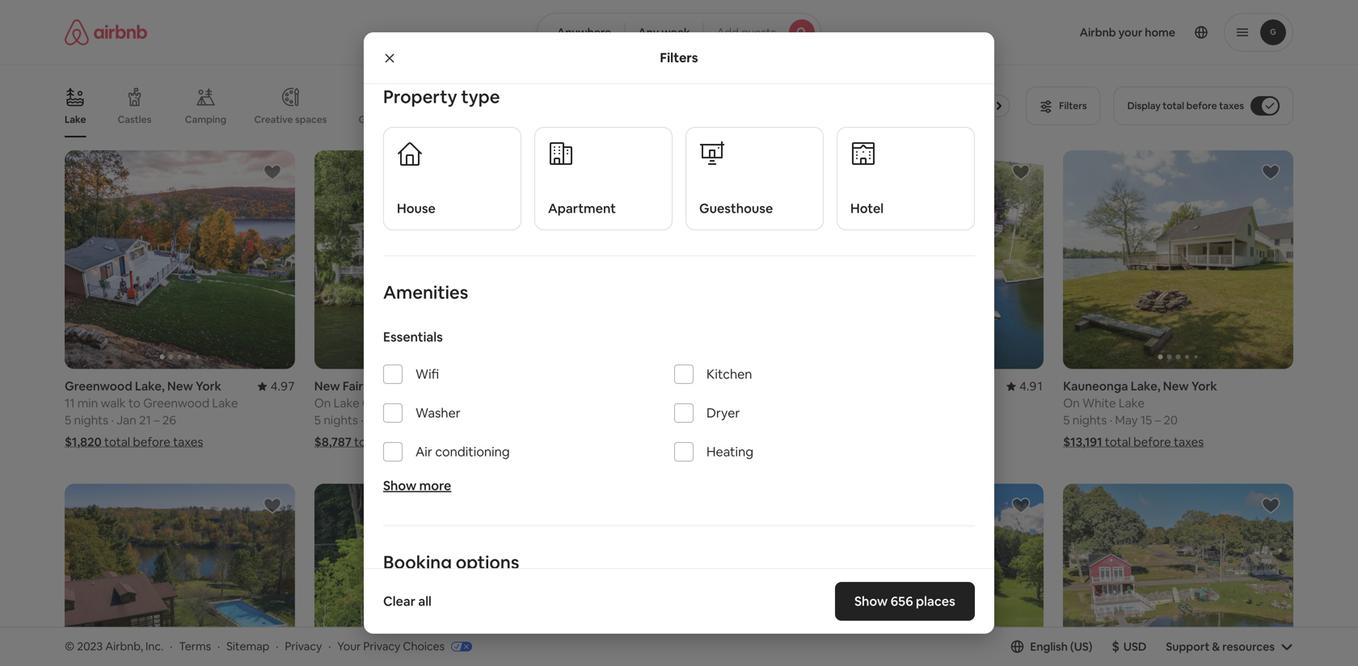 Task type: describe. For each thing, give the bounding box(es) containing it.
before inside new fairfield, connecticut on lake candlewood 5 nights · dec 16 – 21 $8,787 total before taxes
[[383, 434, 420, 450]]

anywhere button
[[537, 13, 625, 52]]

add to wishlist: hortonville, new york image
[[1012, 496, 1031, 516]]

inc.
[[146, 639, 164, 654]]

house
[[397, 200, 436, 217]]

5 inside greenwood lake, new york 11 min walk to greenwood lake 5 nights · jan 21 – 26 $1,820 total before taxes
[[65, 412, 71, 428]]

display
[[1128, 99, 1161, 112]]

4.91
[[1020, 379, 1044, 394]]

show for show 656 places
[[855, 593, 888, 610]]

656
[[891, 593, 914, 610]]

– inside new fairfield, connecticut on lake candlewood 5 nights · dec 16 – 21 $8,787 total before taxes
[[406, 412, 412, 428]]

dryer
[[707, 405, 740, 421]]

air
[[416, 444, 433, 460]]

add to wishlist: kauneonga lake, new york image
[[1262, 163, 1281, 182]]

airbnb,
[[105, 639, 143, 654]]

(us)
[[1071, 640, 1093, 654]]

show 656 places link
[[836, 582, 975, 621]]

show more
[[383, 478, 451, 494]]

jan
[[117, 412, 136, 428]]

add to wishlist: middlefield, connecticut image
[[1012, 163, 1031, 182]]

booking
[[383, 551, 452, 574]]

4.91 out of 5 average rating image
[[1007, 379, 1044, 394]]

16 inside "may 16 – 21 total before taxes"
[[641, 412, 654, 428]]

terms link
[[179, 639, 211, 654]]

$13,191
[[1064, 434, 1103, 450]]

&
[[1213, 640, 1220, 654]]

resources
[[1223, 640, 1275, 654]]

lake, for greenwood
[[135, 379, 165, 394]]

group containing lake
[[65, 74, 1017, 137]]

kauneonga
[[1064, 379, 1129, 394]]

lake, for kauneonga
[[1131, 379, 1161, 394]]

©
[[65, 639, 74, 654]]

essentials
[[383, 329, 443, 345]]

taxes inside new fairfield, connecticut on lake candlewood 5 nights · dec 16 – 21 $8,787 total before taxes
[[423, 434, 453, 450]]

more
[[419, 478, 451, 494]]

total before taxes button
[[564, 434, 698, 450]]

places
[[916, 593, 956, 610]]

english (us)
[[1031, 640, 1093, 654]]

kitchen
[[707, 366, 752, 383]]

sitemap
[[227, 639, 270, 654]]

before inside "may 16 – 21 total before taxes"
[[627, 434, 665, 450]]

add to wishlist: swan lake, new york image
[[263, 496, 282, 516]]

your
[[337, 639, 361, 654]]

none search field containing anywhere
[[537, 13, 822, 52]]

apartment button
[[535, 127, 673, 231]]

type
[[461, 85, 500, 108]]

· inside new fairfield, connecticut on lake candlewood 5 nights · dec 16 – 21 $8,787 total before taxes
[[361, 412, 364, 428]]

english
[[1031, 640, 1068, 654]]

© 2023 airbnb, inc. ·
[[65, 639, 173, 654]]

clear all button
[[375, 585, 440, 618]]

anywhere
[[557, 25, 612, 40]]

on inside new fairfield, connecticut on lake candlewood 5 nights · dec 16 – 21 $8,787 total before taxes
[[314, 395, 331, 411]]

total inside greenwood lake, new york 11 min walk to greenwood lake 5 nights · jan 21 – 26 $1,820 total before taxes
[[104, 434, 130, 450]]

spaces
[[295, 113, 327, 126]]

· inside kauneonga lake, new york on white lake 5 nights · may 15 – 20 $13,191 total before taxes
[[1110, 412, 1113, 428]]

2 privacy from the left
[[363, 639, 401, 654]]

creative
[[254, 113, 293, 126]]

clear
[[383, 593, 416, 610]]

26
[[162, 412, 176, 428]]

– inside kauneonga lake, new york on white lake 5 nights · may 15 – 20 $13,191 total before taxes
[[1155, 412, 1161, 428]]

total inside kauneonga lake, new york on white lake 5 nights · may 15 – 20 $13,191 total before taxes
[[1105, 434, 1131, 450]]

conditioning
[[435, 444, 510, 460]]

support & resources
[[1166, 640, 1275, 654]]

creative spaces
[[254, 113, 327, 126]]

display total before taxes
[[1128, 99, 1245, 112]]

3 new from the left
[[623, 379, 649, 394]]

your privacy choices
[[337, 639, 445, 654]]

1 privacy from the left
[[285, 639, 322, 654]]

$ usd
[[1112, 638, 1147, 655]]

show for show map
[[642, 568, 671, 583]]

washer
[[416, 405, 461, 421]]

any week button
[[625, 13, 704, 52]]

usd
[[1124, 640, 1147, 654]]

on inside kauneonga lake, new york on white lake 5 nights · may 15 – 20 $13,191 total before taxes
[[1064, 395, 1080, 411]]

golfing
[[359, 113, 392, 126]]

before right display
[[1187, 99, 1218, 112]]

0 vertical spatial greenwood
[[65, 379, 132, 394]]

show 656 places
[[855, 593, 956, 610]]

dec
[[366, 412, 389, 428]]

5 inside kauneonga lake, new york on white lake 5 nights · may 15 – 20 $13,191 total before taxes
[[1064, 412, 1070, 428]]

air conditioning
[[416, 444, 510, 460]]

21 inside "may 16 – 21 total before taxes"
[[665, 412, 677, 428]]

any week
[[638, 25, 690, 40]]

all
[[418, 593, 432, 610]]

· right inc.
[[170, 639, 173, 654]]

property
[[383, 85, 457, 108]]

before inside greenwood lake, new york 11 min walk to greenwood lake 5 nights · jan 21 – 26 $1,820 total before taxes
[[133, 434, 171, 450]]

english (us) button
[[1011, 640, 1093, 654]]



Task type: locate. For each thing, give the bounding box(es) containing it.
show
[[383, 478, 417, 494], [642, 568, 671, 583], [855, 593, 888, 610]]

callicoon,
[[564, 379, 620, 394]]

show map
[[642, 568, 697, 583]]

2 nights from the left
[[324, 412, 358, 428]]

–
[[154, 412, 160, 428], [406, 412, 412, 428], [656, 412, 662, 428], [1155, 412, 1161, 428]]

1 nights from the left
[[74, 412, 108, 428]]

new inside new fairfield, connecticut on lake candlewood 5 nights · dec 16 – 21 $8,787 total before taxes
[[314, 379, 340, 394]]

show for show more
[[383, 478, 417, 494]]

hotel button
[[837, 127, 975, 231]]

16 up total before taxes button
[[641, 412, 654, 428]]

2 new from the left
[[314, 379, 340, 394]]

0 horizontal spatial 5
[[65, 412, 71, 428]]

york for greenwood lake, new york 11 min walk to greenwood lake 5 nights · jan 21 – 26 $1,820 total before taxes
[[196, 379, 221, 394]]

booking options
[[383, 551, 519, 574]]

1 horizontal spatial may
[[1115, 412, 1138, 428]]

show more button
[[383, 478, 451, 494]]

your privacy choices link
[[337, 639, 472, 655]]

york inside greenwood lake, new york 11 min walk to greenwood lake 5 nights · jan 21 – 26 $1,820 total before taxes
[[196, 379, 221, 394]]

taxes
[[1220, 99, 1245, 112], [173, 434, 203, 450], [423, 434, 453, 450], [668, 434, 698, 450], [1174, 434, 1204, 450]]

lake
[[65, 113, 86, 126], [212, 395, 238, 411], [334, 395, 360, 411], [1119, 395, 1145, 411]]

1 horizontal spatial show
[[642, 568, 671, 583]]

1 21 from the left
[[139, 412, 151, 428]]

show left 656
[[855, 593, 888, 610]]

show left more
[[383, 478, 417, 494]]

1 horizontal spatial york
[[651, 379, 677, 394]]

2 – from the left
[[406, 412, 412, 428]]

total right display
[[1163, 99, 1185, 112]]

2 horizontal spatial show
[[855, 593, 888, 610]]

lake inside kauneonga lake, new york on white lake 5 nights · may 15 – 20 $13,191 total before taxes
[[1119, 395, 1145, 411]]

1 horizontal spatial 21
[[415, 412, 427, 428]]

0 horizontal spatial on
[[314, 395, 331, 411]]

new fairfield, connecticut on lake candlewood 5 nights · dec 16 – 21 $8,787 total before taxes
[[314, 379, 466, 450]]

5 up $13,191
[[1064, 412, 1070, 428]]

3 york from the left
[[1192, 379, 1218, 394]]

1 vertical spatial greenwood
[[143, 395, 210, 411]]

may up total before taxes button
[[616, 412, 639, 428]]

21
[[139, 412, 151, 428], [415, 412, 427, 428], [665, 412, 677, 428]]

choices
[[403, 639, 445, 654]]

greenwood up the min
[[65, 379, 132, 394]]

connecticut
[[394, 379, 466, 394]]

16
[[392, 412, 404, 428], [641, 412, 654, 428]]

21 right 'jan'
[[139, 412, 151, 428]]

greenwood
[[65, 379, 132, 394], [143, 395, 210, 411]]

privacy link
[[285, 639, 322, 654]]

camping
[[185, 113, 227, 126]]

terms · sitemap · privacy ·
[[179, 639, 331, 654]]

nights inside greenwood lake, new york 11 min walk to greenwood lake 5 nights · jan 21 – 26 $1,820 total before taxes
[[74, 412, 108, 428]]

– right 15
[[1155, 412, 1161, 428]]

0 horizontal spatial lake,
[[135, 379, 165, 394]]

21 inside new fairfield, connecticut on lake candlewood 5 nights · dec 16 – 21 $8,787 total before taxes
[[415, 412, 427, 428]]

filters dialog
[[364, 32, 995, 666]]

privacy left your
[[285, 639, 322, 654]]

2 16 from the left
[[641, 412, 654, 428]]

1 horizontal spatial greenwood
[[143, 395, 210, 411]]

add
[[717, 25, 739, 40]]

0 vertical spatial show
[[383, 478, 417, 494]]

1 york from the left
[[196, 379, 221, 394]]

1 horizontal spatial nights
[[324, 412, 358, 428]]

21 down candlewood on the bottom left of the page
[[415, 412, 427, 428]]

total right $13,191
[[1105, 434, 1131, 450]]

white
[[1083, 395, 1116, 411]]

1 vertical spatial show
[[642, 568, 671, 583]]

lake, inside greenwood lake, new york 11 min walk to greenwood lake 5 nights · jan 21 – 26 $1,820 total before taxes
[[135, 379, 165, 394]]

2 york from the left
[[651, 379, 677, 394]]

add to wishlist: lake huntington, new york image
[[1262, 496, 1281, 516]]

before down 26
[[133, 434, 171, 450]]

on left white
[[1064, 395, 1080, 411]]

– inside greenwood lake, new york 11 min walk to greenwood lake 5 nights · jan 21 – 26 $1,820 total before taxes
[[154, 412, 160, 428]]

candlewood
[[362, 395, 434, 411]]

5
[[65, 412, 71, 428], [314, 412, 321, 428], [1064, 412, 1070, 428]]

1 on from the left
[[314, 395, 331, 411]]

terms
[[179, 639, 211, 654]]

any
[[638, 25, 659, 40]]

2 on from the left
[[1064, 395, 1080, 411]]

1 horizontal spatial lake,
[[1131, 379, 1161, 394]]

before down callicoon, new york
[[627, 434, 665, 450]]

0 horizontal spatial nights
[[74, 412, 108, 428]]

map
[[673, 568, 697, 583]]

total inside new fairfield, connecticut on lake candlewood 5 nights · dec 16 – 21 $8,787 total before taxes
[[354, 434, 380, 450]]

– inside "may 16 – 21 total before taxes"
[[656, 412, 662, 428]]

4.97
[[271, 379, 295, 394]]

add to wishlist: new fairfield, connecticut image
[[512, 163, 532, 182]]

total inside "may 16 – 21 total before taxes"
[[599, 434, 625, 450]]

heating
[[707, 444, 754, 460]]

may 16 – 21 total before taxes
[[599, 412, 698, 450]]

total down callicoon, new york
[[599, 434, 625, 450]]

– left 26
[[154, 412, 160, 428]]

5 down 11
[[65, 412, 71, 428]]

· down white
[[1110, 412, 1113, 428]]

castles
[[118, 113, 152, 126]]

1 horizontal spatial on
[[1064, 395, 1080, 411]]

1 may from the left
[[616, 412, 639, 428]]

lake inside new fairfield, connecticut on lake candlewood 5 nights · dec 16 – 21 $8,787 total before taxes
[[334, 395, 360, 411]]

· left 'jan'
[[111, 412, 114, 428]]

add to wishlist: greenwood lake, new york image
[[263, 163, 282, 182]]

filters
[[660, 49, 698, 66]]

group
[[65, 74, 1017, 137], [65, 150, 295, 369], [314, 150, 545, 369], [564, 150, 794, 369], [814, 150, 1044, 369], [1064, 150, 1294, 369], [65, 484, 295, 666], [314, 484, 545, 666], [564, 484, 794, 666], [814, 484, 1044, 666], [1064, 484, 1294, 666]]

$8,787
[[314, 434, 352, 450]]

support & resources button
[[1166, 640, 1294, 654]]

support
[[1166, 640, 1210, 654]]

show inside button
[[642, 568, 671, 583]]

total down dec
[[354, 434, 380, 450]]

before down dec
[[383, 434, 420, 450]]

· left privacy link
[[276, 639, 279, 654]]

nights inside new fairfield, connecticut on lake candlewood 5 nights · dec 16 – 21 $8,787 total before taxes
[[324, 412, 358, 428]]

new
[[167, 379, 193, 394], [314, 379, 340, 394], [623, 379, 649, 394], [1164, 379, 1189, 394]]

before inside kauneonga lake, new york on white lake 5 nights · may 15 – 20 $13,191 total before taxes
[[1134, 434, 1172, 450]]

profile element
[[841, 0, 1294, 65]]

may inside kauneonga lake, new york on white lake 5 nights · may 15 – 20 $13,191 total before taxes
[[1115, 412, 1138, 428]]

guests
[[741, 25, 776, 40]]

20
[[1164, 412, 1178, 428]]

taxes inside greenwood lake, new york 11 min walk to greenwood lake 5 nights · jan 21 – 26 $1,820 total before taxes
[[173, 434, 203, 450]]

week
[[662, 25, 690, 40]]

2023
[[77, 639, 103, 654]]

new left fairfield,
[[314, 379, 340, 394]]

$
[[1112, 638, 1120, 655]]

1 horizontal spatial 16
[[641, 412, 654, 428]]

taxes inside kauneonga lake, new york on white lake 5 nights · may 15 – 20 $13,191 total before taxes
[[1174, 434, 1204, 450]]

york inside kauneonga lake, new york on white lake 5 nights · may 15 – 20 $13,191 total before taxes
[[1192, 379, 1218, 394]]

2 vertical spatial show
[[855, 593, 888, 610]]

0 horizontal spatial show
[[383, 478, 417, 494]]

on up $8,787
[[314, 395, 331, 411]]

nights down the min
[[74, 412, 108, 428]]

new up 20
[[1164, 379, 1189, 394]]

total
[[1163, 99, 1185, 112], [104, 434, 130, 450], [354, 434, 380, 450], [599, 434, 625, 450], [1105, 434, 1131, 450]]

may inside "may 16 – 21 total before taxes"
[[616, 412, 639, 428]]

1 – from the left
[[154, 412, 160, 428]]

nights inside kauneonga lake, new york on white lake 5 nights · may 15 – 20 $13,191 total before taxes
[[1073, 412, 1107, 428]]

5 inside new fairfield, connecticut on lake candlewood 5 nights · dec 16 – 21 $8,787 total before taxes
[[314, 412, 321, 428]]

show left map
[[642, 568, 671, 583]]

2 horizontal spatial york
[[1192, 379, 1218, 394]]

callicoon, new york
[[564, 379, 677, 394]]

taxes inside "may 16 – 21 total before taxes"
[[668, 434, 698, 450]]

kauneonga lake, new york on white lake 5 nights · may 15 – 20 $13,191 total before taxes
[[1064, 379, 1218, 450]]

· right terms
[[218, 639, 220, 654]]

· left your
[[328, 639, 331, 654]]

amenities
[[383, 281, 468, 304]]

2 lake, from the left
[[1131, 379, 1161, 394]]

3 nights from the left
[[1073, 412, 1107, 428]]

wifi
[[416, 366, 439, 383]]

1 horizontal spatial privacy
[[363, 639, 401, 654]]

lake, up 15
[[1131, 379, 1161, 394]]

21 up total before taxes button
[[665, 412, 677, 428]]

show map button
[[626, 556, 733, 595]]

privacy
[[285, 639, 322, 654], [363, 639, 401, 654]]

16 down candlewood on the bottom left of the page
[[392, 412, 404, 428]]

2 21 from the left
[[415, 412, 427, 428]]

lake inside greenwood lake, new york 11 min walk to greenwood lake 5 nights · jan 21 – 26 $1,820 total before taxes
[[212, 395, 238, 411]]

1 16 from the left
[[392, 412, 404, 428]]

lake, up to
[[135, 379, 165, 394]]

21 inside greenwood lake, new york 11 min walk to greenwood lake 5 nights · jan 21 – 26 $1,820 total before taxes
[[139, 412, 151, 428]]

0 horizontal spatial york
[[196, 379, 221, 394]]

0 horizontal spatial privacy
[[285, 639, 322, 654]]

new right callicoon,
[[623, 379, 649, 394]]

3 5 from the left
[[1064, 412, 1070, 428]]

2 5 from the left
[[314, 412, 321, 428]]

total down 'jan'
[[104, 434, 130, 450]]

11
[[65, 395, 75, 411]]

None search field
[[537, 13, 822, 52]]

2 horizontal spatial 21
[[665, 412, 677, 428]]

new inside greenwood lake, new york 11 min walk to greenwood lake 5 nights · jan 21 – 26 $1,820 total before taxes
[[167, 379, 193, 394]]

nights up $8,787
[[324, 412, 358, 428]]

sitemap link
[[227, 639, 270, 654]]

3 – from the left
[[656, 412, 662, 428]]

min
[[77, 395, 98, 411]]

5 up $8,787
[[314, 412, 321, 428]]

4.97 out of 5 average rating image
[[258, 379, 295, 394]]

1 horizontal spatial 5
[[314, 412, 321, 428]]

1 lake, from the left
[[135, 379, 165, 394]]

4 new from the left
[[1164, 379, 1189, 394]]

·
[[111, 412, 114, 428], [361, 412, 364, 428], [1110, 412, 1113, 428], [170, 639, 173, 654], [218, 639, 220, 654], [276, 639, 279, 654], [328, 639, 331, 654]]

greenwood up 26
[[143, 395, 210, 411]]

· left dec
[[361, 412, 364, 428]]

clear all
[[383, 593, 432, 610]]

property type
[[383, 85, 500, 108]]

privacy right your
[[363, 639, 401, 654]]

2 horizontal spatial 5
[[1064, 412, 1070, 428]]

new inside kauneonga lake, new york on white lake 5 nights · may 15 – 20 $13,191 total before taxes
[[1164, 379, 1189, 394]]

1 new from the left
[[167, 379, 193, 394]]

hotel
[[851, 200, 884, 217]]

0 horizontal spatial 21
[[139, 412, 151, 428]]

before down 15
[[1134, 434, 1172, 450]]

3 21 from the left
[[665, 412, 677, 428]]

– down candlewood on the bottom left of the page
[[406, 412, 412, 428]]

fairfield,
[[343, 379, 392, 394]]

guesthouse button
[[686, 127, 824, 231]]

0 horizontal spatial 16
[[392, 412, 404, 428]]

lake, inside kauneonga lake, new york on white lake 5 nights · may 15 – 20 $13,191 total before taxes
[[1131, 379, 1161, 394]]

– up total before taxes button
[[656, 412, 662, 428]]

apartment
[[548, 200, 616, 217]]

2 horizontal spatial nights
[[1073, 412, 1107, 428]]

before
[[1187, 99, 1218, 112], [133, 434, 171, 450], [383, 434, 420, 450], [627, 434, 665, 450], [1134, 434, 1172, 450]]

0 horizontal spatial greenwood
[[65, 379, 132, 394]]

walk
[[101, 395, 126, 411]]

may left 15
[[1115, 412, 1138, 428]]

new up 26
[[167, 379, 193, 394]]

house button
[[383, 127, 522, 231]]

add guests
[[717, 25, 776, 40]]

york for kauneonga lake, new york on white lake 5 nights · may 15 – 20 $13,191 total before taxes
[[1192, 379, 1218, 394]]

1 5 from the left
[[65, 412, 71, 428]]

0 horizontal spatial may
[[616, 412, 639, 428]]

4 – from the left
[[1155, 412, 1161, 428]]

nights down white
[[1073, 412, 1107, 428]]

guesthouse
[[699, 200, 773, 217]]

add guests button
[[703, 13, 822, 52]]

to
[[128, 395, 141, 411]]

16 inside new fairfield, connecticut on lake candlewood 5 nights · dec 16 – 21 $8,787 total before taxes
[[392, 412, 404, 428]]

2 may from the left
[[1115, 412, 1138, 428]]

15
[[1141, 412, 1153, 428]]

· inside greenwood lake, new york 11 min walk to greenwood lake 5 nights · jan 21 – 26 $1,820 total before taxes
[[111, 412, 114, 428]]



Task type: vqa. For each thing, say whether or not it's contained in the screenshot.
737
no



